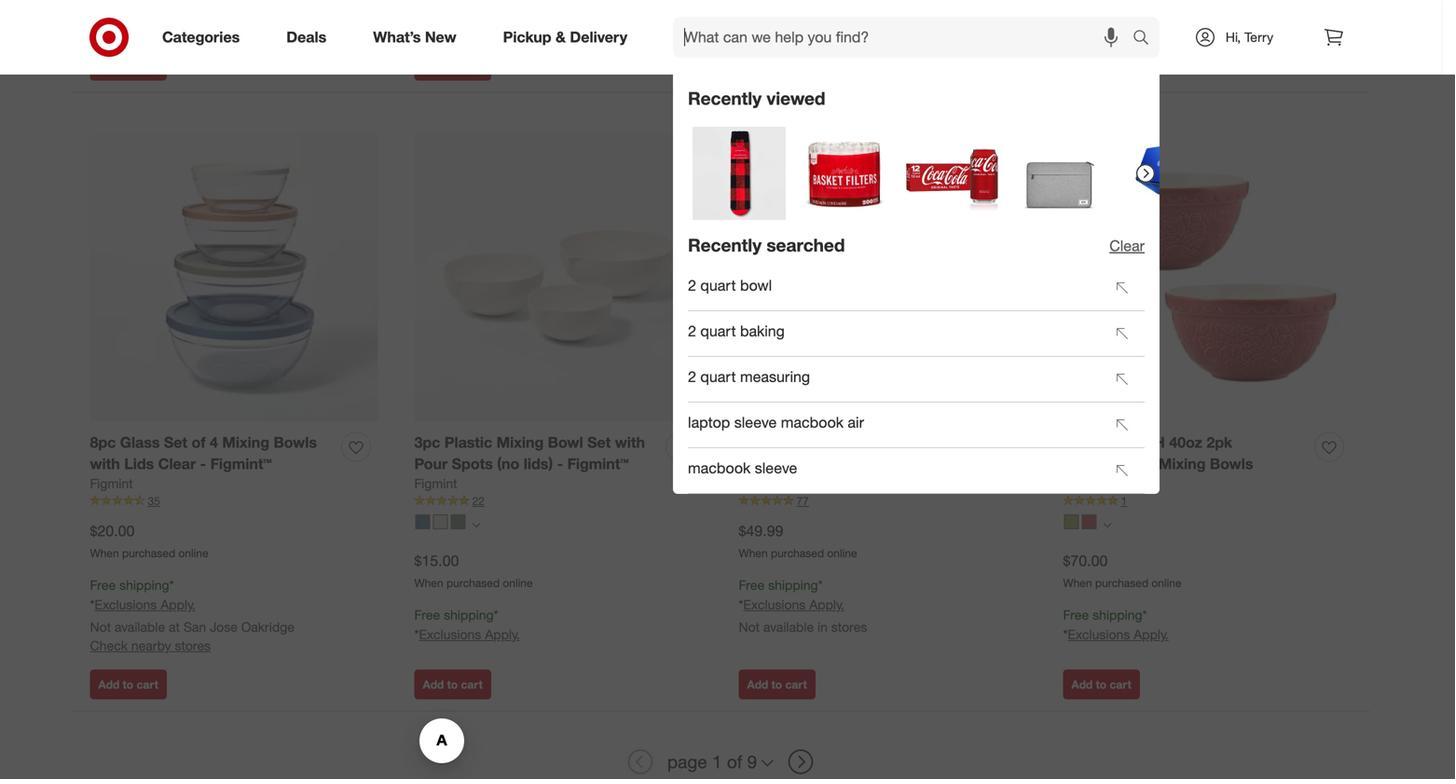 Task type: vqa. For each thing, say whether or not it's contained in the screenshot.
"air"
yes



Task type: describe. For each thing, give the bounding box(es) containing it.
1 horizontal spatial available
[[439, 19, 490, 35]]

1 link
[[1063, 493, 1352, 510]]

free for $49.99
[[739, 577, 765, 594]]

and
[[896, 455, 923, 473]]

online for $20.00
[[178, 547, 208, 561]]

when for $70.00
[[1063, 576, 1093, 590]]

online for $70.00
[[1152, 576, 1182, 590]]

pickup
[[503, 28, 552, 46]]

exclusions for $49.99
[[744, 597, 806, 613]]

figmint for with
[[90, 476, 133, 492]]

ready for ready within 2 hours with pickup
[[1063, 19, 1101, 35]]

of
[[192, 434, 206, 452]]

1 horizontal spatial macbook
[[781, 414, 844, 432]]

with inside 8pc glass set of 4 mixing bowls with lids clear - figmint™
[[90, 455, 120, 473]]

2 quart bowl
[[688, 277, 772, 295]]

recently for recently viewed
[[688, 88, 762, 109]]

1
[[1121, 494, 1127, 508]]

2 quart baking
[[688, 322, 785, 340]]

quart for bowl
[[701, 277, 736, 295]]

exclusions for $70.00
[[1068, 626, 1130, 643]]

nest
[[851, 434, 884, 452]]

jose
[[210, 619, 238, 635]]

set inside '3pc plastic mixing bowl set with pour spots (no lids) - figmint™'
[[588, 434, 611, 452]]

joseph down nesting in the right bottom of the page
[[739, 476, 782, 492]]

not for 8pc glass set of 4 mixing bowls with lids clear - figmint™
[[90, 619, 111, 635]]

35
[[148, 494, 160, 508]]

joseph left nest
[[795, 434, 847, 452]]

what's
[[373, 28, 421, 46]]

35 link
[[90, 493, 378, 510]]

sleeve for macbook
[[755, 459, 798, 478]]

pickup & delivery link
[[487, 17, 651, 58]]

search
[[1125, 30, 1169, 48]]

mixing inside '3pc plastic mixing bowl set with pour spots (no lids) - figmint™'
[[497, 434, 544, 452]]

sleeve for laptop
[[735, 414, 777, 432]]

clear inside 8pc glass set of 4 mixing bowls with lids clear - figmint™
[[158, 455, 196, 473]]

nearby
[[131, 638, 171, 654]]

2pk
[[1207, 434, 1233, 452]]

check
[[90, 638, 128, 654]]

piece
[[935, 434, 975, 452]]

$49.99 when purchased online
[[739, 522, 857, 561]]

lids)
[[524, 455, 553, 473]]

purchased for $49.99
[[771, 547, 824, 561]]

laptop sleeve macbook air link
[[688, 405, 1100, 446]]

mason cash
[[1063, 476, 1150, 492]]

apply. for $70.00
[[1134, 626, 1169, 643]]

figmint™ for with
[[567, 455, 629, 473]]

coca-cola - 12pk/12 fl oz cans image
[[905, 127, 999, 220]]

2 quart measuring link
[[688, 359, 1100, 400]]

terry
[[1245, 29, 1274, 45]]

2 up categories
[[169, 3, 176, 19]]

free shipping * * exclusions apply. for $15.00
[[414, 607, 520, 643]]

with inside '3pc plastic mixing bowl set with pour spots (no lids) - figmint™'
[[615, 434, 645, 452]]

joseph joseph link
[[739, 475, 828, 493]]

* up at
[[169, 577, 174, 594]]

within for ready within 2 hours
[[131, 3, 165, 19]]

3pc plastic mixing bowl set with pour spots (no lids) - figmint™ link
[[414, 432, 659, 475]]

figmint link for with
[[90, 475, 133, 493]]

shipping for $15.00
[[444, 607, 494, 623]]

recently searched
[[688, 235, 845, 256]]

laptop sleeve macbook air
[[688, 414, 864, 432]]

ready within 2 hours with pickup
[[1063, 19, 1257, 35]]

free shipping * * exclusions apply. not available at san jose oakridge check nearby stores
[[90, 577, 295, 654]]

exclusions apply. button down $70.00 when purchased online
[[1068, 626, 1169, 644]]

bowl
[[548, 434, 583, 452]]

search button
[[1125, 17, 1169, 62]]

joseph up 77
[[785, 476, 828, 492]]

9
[[923, 434, 931, 452]]

set inside "joseph joseph nest plus 9 piece nesting mixing bowls and measuring set"
[[818, 476, 842, 494]]

clear link
[[1110, 237, 1145, 255]]

2 left hi,
[[1142, 19, 1149, 35]]

&
[[556, 28, 566, 46]]

exclusions for $15.00
[[419, 626, 481, 643]]

online for $49.99
[[827, 547, 857, 561]]

mixing inside mason cash 40oz 2pk earthenware mixing bowls
[[1159, 455, 1206, 473]]

$15.00 when purchased online
[[414, 552, 533, 590]]

lids
[[124, 455, 154, 473]]

figmint™ for mixing
[[210, 455, 272, 473]]

oakridge
[[241, 619, 295, 635]]

recently viewed
[[688, 88, 826, 109]]

What can we help you find? suggestions appear below search field
[[673, 17, 1138, 58]]

bowls inside "joseph joseph nest plus 9 piece nesting mixing bowls and measuring set"
[[849, 455, 892, 473]]

cash for mason cash 40oz 2pk earthenware mixing bowls
[[1124, 434, 1165, 452]]

hours for ready within 2 hours
[[180, 3, 213, 19]]

3pc plastic mixing bowl set with pour spots (no lids) - figmint™
[[414, 434, 645, 473]]

measuring
[[739, 476, 814, 494]]

cash for mason cash
[[1115, 476, 1150, 492]]

macbook sleeve
[[688, 459, 798, 478]]

what's new
[[373, 28, 457, 46]]

2 horizontal spatial with
[[1190, 19, 1214, 35]]

online for $15.00
[[503, 576, 533, 590]]

men&#39;s buffalo check plaid cozy crew socks with gift card holder - wondershop&#8482; red/black 6-12 image
[[693, 127, 786, 220]]

exclusions apply. button down $49.99 when purchased online
[[744, 596, 845, 614]]

new
[[425, 28, 457, 46]]

when for $49.99
[[739, 547, 768, 561]]

(no
[[497, 455, 520, 473]]

laptop
[[688, 414, 730, 432]]

stores inside "free shipping * * exclusions apply. not available in stores"
[[832, 619, 868, 635]]

when for $15.00
[[414, 576, 444, 590]]

hi, terry
[[1226, 29, 1274, 45]]

mason cash link
[[1063, 475, 1150, 493]]

delivery
[[570, 28, 628, 46]]

* down $70.00
[[1063, 626, 1068, 643]]

quart for measuring
[[701, 368, 736, 386]]

* up check
[[90, 597, 95, 613]]

what's new link
[[357, 17, 480, 58]]

pickup
[[1217, 19, 1257, 35]]

hours for ready within 2 hours with pickup
[[1153, 19, 1186, 35]]

shipping for $70.00
[[1093, 607, 1143, 623]]

free shipping * * exclusions apply. not available in stores
[[739, 577, 868, 635]]

* down $70.00 when purchased online
[[1143, 607, 1147, 623]]

pour
[[414, 455, 448, 473]]

* down "$15.00"
[[414, 626, 419, 643]]

deals
[[286, 28, 327, 46]]

available for joseph joseph nest plus 9 piece nesting mixing bowls and measuring set
[[764, 619, 814, 635]]

22
[[472, 494, 485, 508]]

macbook sleeve link
[[688, 451, 1100, 492]]

mixing inside "joseph joseph nest plus 9 piece nesting mixing bowls and measuring set"
[[798, 455, 845, 473]]

$70.00 when purchased online
[[1063, 552, 1182, 590]]

purchased for $20.00
[[122, 547, 175, 561]]

joseph joseph
[[739, 476, 828, 492]]

joseph joseph nest plus 9 piece nesting mixing bowls and measuring set
[[739, 434, 975, 494]]

measuring
[[740, 368, 810, 386]]

available for 8pc glass set of 4 mixing bowls with lids clear - figmint™
[[115, 619, 165, 635]]

purchased for $70.00
[[1096, 576, 1149, 590]]

$70.00
[[1063, 552, 1108, 570]]

in inside "free shipping * * exclusions apply. not available in stores"
[[818, 619, 828, 635]]

exclusions apply. button up at
[[95, 596, 196, 614]]

baking
[[740, 322, 785, 340]]

2 quart measuring
[[688, 368, 810, 386]]

mason for mason cash
[[1063, 476, 1111, 492]]

viewed
[[767, 88, 826, 109]]

4
[[210, 434, 218, 452]]

check nearby stores button
[[90, 637, 211, 655]]

22 link
[[414, 493, 703, 510]]

free shipping * * exclusions apply. for $70.00
[[1063, 607, 1169, 643]]

plus
[[888, 434, 919, 452]]



Task type: locate. For each thing, give the bounding box(es) containing it.
air
[[848, 414, 864, 432]]

add to cart
[[98, 59, 158, 73], [747, 59, 807, 73], [1072, 59, 1132, 73], [98, 678, 158, 692], [423, 678, 483, 692], [747, 678, 807, 692], [1072, 678, 1132, 692]]

when
[[90, 547, 119, 561], [739, 547, 768, 561], [414, 576, 444, 590], [1063, 576, 1093, 590]]

2 horizontal spatial available
[[764, 619, 814, 635]]

figmint down lids
[[90, 476, 133, 492]]

0 horizontal spatial in
[[493, 19, 503, 35]]

figmint™ inside 8pc glass set of 4 mixing bowls with lids clear - figmint™
[[210, 455, 272, 473]]

mixing up 77
[[798, 455, 845, 473]]

categories
[[162, 28, 240, 46]]

in
[[493, 19, 503, 35], [818, 619, 828, 635]]

online inside $20.00 when purchased online
[[178, 547, 208, 561]]

1 vertical spatial with
[[615, 434, 645, 452]]

mason cash 40oz 2pk earthenware mixing bowls image
[[1063, 133, 1352, 421], [1063, 133, 1352, 421]]

mixing inside 8pc glass set of 4 mixing bowls with lids clear - figmint™
[[222, 434, 269, 452]]

at
[[169, 619, 180, 635]]

mixing up (no
[[497, 434, 544, 452]]

2 figmint from the left
[[414, 476, 457, 492]]

not inside free shipping * * exclusions apply. not available at san jose oakridge check nearby stores
[[90, 619, 111, 635]]

apply. down $49.99 when purchased online
[[810, 597, 845, 613]]

mixing right 4
[[222, 434, 269, 452]]

figmint™ down 4
[[210, 455, 272, 473]]

set inside 8pc glass set of 4 mixing bowls with lids clear - figmint™
[[164, 434, 187, 452]]

0 vertical spatial mason
[[1063, 434, 1120, 452]]

clear down of
[[158, 455, 196, 473]]

categories link
[[146, 17, 263, 58]]

$20.00
[[90, 522, 135, 540]]

apply. up at
[[161, 597, 196, 613]]

1 vertical spatial macbook
[[688, 459, 751, 478]]

not
[[414, 19, 435, 35], [90, 619, 111, 635], [739, 619, 760, 635]]

2 horizontal spatial set
[[818, 476, 842, 494]]

macbook
[[781, 414, 844, 432], [688, 459, 751, 478]]

0 horizontal spatial not
[[90, 619, 111, 635]]

exclusions inside free shipping * * exclusions apply. not available at san jose oakridge check nearby stores
[[95, 597, 157, 613]]

within
[[131, 3, 165, 19], [1104, 19, 1139, 35]]

*
[[169, 577, 174, 594], [818, 577, 823, 594], [90, 597, 95, 613], [739, 597, 744, 613], [494, 607, 498, 623], [1143, 607, 1147, 623], [414, 626, 419, 643], [1063, 626, 1068, 643]]

8pc
[[90, 434, 116, 452]]

plastic
[[445, 434, 493, 452]]

* down $49.99
[[739, 597, 744, 613]]

purchased inside $49.99 when purchased online
[[771, 547, 824, 561]]

apply. for $49.99
[[810, 597, 845, 613]]

figmint™ down the bowl
[[567, 455, 629, 473]]

shipping down $20.00 when purchased online
[[119, 577, 169, 594]]

set left of
[[164, 434, 187, 452]]

2 figmint™ from the left
[[567, 455, 629, 473]]

1 vertical spatial mason
[[1063, 476, 1111, 492]]

0 vertical spatial with
[[1190, 19, 1214, 35]]

shipping inside free shipping * * exclusions apply. not available at san jose oakridge check nearby stores
[[119, 577, 169, 594]]

when for $20.00
[[90, 547, 119, 561]]

exclusions for $20.00
[[95, 597, 157, 613]]

exclusions down the $15.00 when purchased online
[[419, 626, 481, 643]]

free for $20.00
[[90, 577, 116, 594]]

set
[[164, 434, 187, 452], [588, 434, 611, 452], [818, 476, 842, 494]]

purchased down $70.00
[[1096, 576, 1149, 590]]

add to cart button
[[90, 51, 167, 81], [739, 51, 816, 81], [1063, 51, 1140, 81], [90, 670, 167, 700], [414, 670, 491, 700], [739, 670, 816, 700], [1063, 670, 1140, 700]]

figmint
[[90, 476, 133, 492], [414, 476, 457, 492]]

2 mason from the top
[[1063, 476, 1111, 492]]

bowls down 2pk
[[1210, 455, 1254, 473]]

mason inside mason cash 40oz 2pk earthenware mixing bowls
[[1063, 434, 1120, 452]]

2 quart bowl link
[[688, 268, 1100, 309]]

1 horizontal spatial figmint™
[[567, 455, 629, 473]]

1 vertical spatial sleeve
[[755, 459, 798, 478]]

purchased down "$15.00"
[[447, 576, 500, 590]]

joseph
[[739, 434, 791, 452], [795, 434, 847, 452], [739, 476, 782, 492], [785, 476, 828, 492]]

online up "free shipping * * exclusions apply. not available in stores"
[[827, 547, 857, 561]]

2 vertical spatial quart
[[701, 368, 736, 386]]

shipping for $49.99
[[768, 577, 818, 594]]

* down the $15.00 when purchased online
[[494, 607, 498, 623]]

0 horizontal spatial within
[[131, 3, 165, 19]]

online inside $70.00 when purchased online
[[1152, 576, 1182, 590]]

77 link
[[739, 493, 1027, 510]]

1 figmint from the left
[[90, 476, 133, 492]]

set right 77
[[818, 476, 842, 494]]

0 horizontal spatial macbook
[[688, 459, 751, 478]]

hi,
[[1226, 29, 1241, 45]]

joseph joseph nest plus 9 piece nesting mixing bowls and measuring set image
[[739, 133, 1027, 421], [739, 133, 1027, 421]]

purchased down $49.99
[[771, 547, 824, 561]]

- for clear
[[200, 455, 206, 473]]

0 horizontal spatial -
[[200, 455, 206, 473]]

shipping for $20.00
[[119, 577, 169, 594]]

exclusions apply. button down the $15.00 when purchased online
[[419, 626, 520, 644]]

1 horizontal spatial not
[[414, 19, 435, 35]]

- inside '3pc plastic mixing bowl set with pour spots (no lids) - figmint™'
[[557, 455, 563, 473]]

quart left baking
[[701, 322, 736, 340]]

recently left 'viewed'
[[688, 88, 762, 109]]

3 quart from the top
[[701, 368, 736, 386]]

1 horizontal spatial -
[[557, 455, 563, 473]]

figmint link
[[90, 475, 133, 493], [414, 475, 457, 493]]

mason for mason cash 40oz 2pk earthenware mixing bowls
[[1063, 434, 1120, 452]]

cash inside mason cash 40oz 2pk earthenware mixing bowls
[[1124, 434, 1165, 452]]

2 horizontal spatial stores
[[832, 619, 868, 635]]

not for joseph joseph nest plus 9 piece nesting mixing bowls and measuring set
[[739, 619, 760, 635]]

1 horizontal spatial set
[[588, 434, 611, 452]]

nesting
[[739, 455, 793, 473]]

online inside $49.99 when purchased online
[[827, 547, 857, 561]]

quart for baking
[[701, 322, 736, 340]]

ready within 2 hours
[[90, 3, 213, 19]]

0 horizontal spatial bowls
[[274, 434, 317, 452]]

mason down earthenware
[[1063, 476, 1111, 492]]

apply.
[[161, 597, 196, 613], [810, 597, 845, 613], [485, 626, 520, 643], [1134, 626, 1169, 643]]

mixing down 40oz
[[1159, 455, 1206, 473]]

online down 1 link
[[1152, 576, 1182, 590]]

free down $20.00 in the bottom left of the page
[[90, 577, 116, 594]]

bowls for 8pc glass set of 4 mixing bowls with lids clear - figmint™
[[274, 434, 317, 452]]

online up free shipping * * exclusions apply. not available at san jose oakridge check nearby stores at the bottom
[[178, 547, 208, 561]]

with down 8pc
[[90, 455, 120, 473]]

hours up categories
[[180, 3, 213, 19]]

purchased for $15.00
[[447, 576, 500, 590]]

2 up laptop
[[688, 368, 696, 386]]

0 horizontal spatial hours
[[180, 3, 213, 19]]

free down "$15.00"
[[414, 607, 440, 623]]

figmint™
[[210, 455, 272, 473], [567, 455, 629, 473]]

free down $49.99
[[739, 577, 765, 594]]

0 horizontal spatial free shipping * * exclusions apply.
[[414, 607, 520, 643]]

purchased inside $20.00 when purchased online
[[122, 547, 175, 561]]

free shipping * * exclusions apply. down $70.00 when purchased online
[[1063, 607, 1169, 643]]

clear
[[1110, 237, 1145, 255], [158, 455, 196, 473]]

cart
[[137, 59, 158, 73], [786, 59, 807, 73], [1110, 59, 1132, 73], [137, 678, 158, 692], [461, 678, 483, 692], [786, 678, 807, 692], [1110, 678, 1132, 692]]

- down of
[[200, 455, 206, 473]]

joseph up nesting in the right bottom of the page
[[739, 434, 791, 452]]

ready for ready within 2 hours
[[90, 3, 127, 19]]

2 vertical spatial with
[[90, 455, 120, 473]]

0 vertical spatial clear
[[1110, 237, 1145, 255]]

figmint link for spots
[[414, 475, 457, 493]]

when down $70.00
[[1063, 576, 1093, 590]]

free down $70.00
[[1063, 607, 1089, 623]]

0 horizontal spatial figmint
[[90, 476, 133, 492]]

apply. down $70.00 when purchased online
[[1134, 626, 1169, 643]]

glass
[[120, 434, 160, 452]]

-
[[200, 455, 206, 473], [557, 455, 563, 473]]

when down "$15.00"
[[414, 576, 444, 590]]

cash
[[1124, 434, 1165, 452], [1115, 476, 1150, 492]]

set right the bowl
[[588, 434, 611, 452]]

to
[[123, 59, 133, 73], [772, 59, 782, 73], [1096, 59, 1107, 73], [123, 678, 133, 692], [447, 678, 458, 692], [772, 678, 782, 692], [1096, 678, 1107, 692]]

with left hi,
[[1190, 19, 1214, 35]]

within for ready within 2 hours with pickup
[[1104, 19, 1139, 35]]

8pc glass set of 4 mixing bowls with lids clear - figmint™ image
[[90, 133, 378, 421], [90, 133, 378, 421]]

1 vertical spatial in
[[818, 619, 828, 635]]

0 horizontal spatial figmint™
[[210, 455, 272, 473]]

2 horizontal spatial not
[[739, 619, 760, 635]]

mason cash 40oz 2pk earthenware mixing bowls
[[1063, 434, 1254, 473]]

exclusions apply. button
[[95, 596, 196, 614], [744, 596, 845, 614], [419, 626, 520, 644], [1068, 626, 1169, 644]]

figmint™ inside '3pc plastic mixing bowl set with pour spots (no lids) - figmint™'
[[567, 455, 629, 473]]

available up check nearby stores button
[[115, 619, 165, 635]]

1 mason from the top
[[1063, 434, 1120, 452]]

2 up 2 quart baking
[[688, 277, 696, 295]]

when inside the $15.00 when purchased online
[[414, 576, 444, 590]]

macbook down laptop
[[688, 459, 751, 478]]

when inside $20.00 when purchased online
[[90, 547, 119, 561]]

1 free shipping * * exclusions apply. from the left
[[414, 607, 520, 643]]

0 horizontal spatial stores
[[175, 638, 211, 654]]

exclusions
[[95, 597, 157, 613], [744, 597, 806, 613], [419, 626, 481, 643], [1068, 626, 1130, 643]]

1 figmint™ from the left
[[210, 455, 272, 473]]

earthenware
[[1063, 455, 1155, 473]]

3pc
[[414, 434, 440, 452]]

0 vertical spatial macbook
[[781, 414, 844, 432]]

$15.00
[[414, 552, 459, 570]]

2 horizontal spatial bowls
[[1210, 455, 1254, 473]]

ready
[[90, 3, 127, 19], [1063, 19, 1101, 35]]

apply. inside "free shipping * * exclusions apply. not available in stores"
[[810, 597, 845, 613]]

free for $15.00
[[414, 607, 440, 623]]

2 - from the left
[[557, 455, 563, 473]]

free inside "free shipping * * exclusions apply. not available in stores"
[[739, 577, 765, 594]]

hours left hi,
[[1153, 19, 1186, 35]]

available
[[439, 19, 490, 35], [115, 619, 165, 635], [764, 619, 814, 635]]

clear down unlmited cellular hardshell case for apple 11-inch macbook air - blue image
[[1110, 237, 1145, 255]]

when inside $70.00 when purchased online
[[1063, 576, 1093, 590]]

40oz
[[1170, 434, 1203, 452]]

1 figmint link from the left
[[90, 475, 133, 493]]

shipping down $70.00 when purchased online
[[1093, 607, 1143, 623]]

not inside "free shipping * * exclusions apply. not available in stores"
[[739, 619, 760, 635]]

when down $49.99
[[739, 547, 768, 561]]

solo re:focus 15.6&#34; laptop sleeve - gray image
[[1012, 127, 1105, 220]]

mason
[[1063, 434, 1120, 452], [1063, 476, 1111, 492]]

apply. inside free shipping * * exclusions apply. not available at san jose oakridge check nearby stores
[[161, 597, 196, 613]]

1 horizontal spatial clear
[[1110, 237, 1145, 255]]

1 horizontal spatial ready
[[1063, 19, 1101, 35]]

searched
[[767, 235, 845, 256]]

1 quart from the top
[[701, 277, 736, 295]]

1 horizontal spatial hours
[[1153, 19, 1186, 35]]

0 vertical spatial in
[[493, 19, 503, 35]]

* down $49.99 when purchased online
[[818, 577, 823, 594]]

$20.00 when purchased online
[[90, 522, 208, 561]]

purchased inside the $15.00 when purchased online
[[447, 576, 500, 590]]

1 recently from the top
[[688, 88, 762, 109]]

1 horizontal spatial within
[[1104, 19, 1139, 35]]

available inside "free shipping * * exclusions apply. not available in stores"
[[764, 619, 814, 635]]

pickup & delivery
[[503, 28, 628, 46]]

figmint down pour
[[414, 476, 457, 492]]

- for lids)
[[557, 455, 563, 473]]

bowls down nest
[[849, 455, 892, 473]]

stores
[[507, 19, 543, 35], [832, 619, 868, 635], [175, 638, 211, 654]]

2 vertical spatial stores
[[175, 638, 211, 654]]

1 horizontal spatial with
[[615, 434, 645, 452]]

bowls for mason cash 40oz 2pk earthenware mixing bowls
[[1210, 455, 1254, 473]]

1 vertical spatial recently
[[688, 235, 762, 256]]

mason up earthenware
[[1063, 434, 1120, 452]]

bowls right 4
[[274, 434, 317, 452]]

free shipping * * exclusions apply. down the $15.00 when purchased online
[[414, 607, 520, 643]]

bowl
[[740, 277, 772, 295]]

recently
[[688, 88, 762, 109], [688, 235, 762, 256]]

0 vertical spatial sleeve
[[735, 414, 777, 432]]

2 for 2 quart bowl
[[688, 277, 696, 295]]

macbook left air
[[781, 414, 844, 432]]

0 horizontal spatial ready
[[90, 3, 127, 19]]

8pc glass set of 4 mixing bowls with lids clear - figmint™
[[90, 434, 317, 473]]

purchased down $20.00 in the bottom left of the page
[[122, 547, 175, 561]]

2 for 2 quart measuring
[[688, 368, 696, 386]]

3pc plastic mixing bowl set with pour spots (no lids) - figmint™ image
[[414, 133, 703, 421], [414, 133, 703, 421]]

figmint for spots
[[414, 476, 457, 492]]

apply. down the $15.00 when purchased online
[[485, 626, 520, 643]]

exclusions down $70.00 when purchased online
[[1068, 626, 1130, 643]]

2 quart from the top
[[701, 322, 736, 340]]

not available in stores
[[414, 19, 543, 35]]

77
[[797, 494, 809, 508]]

bowls inside mason cash 40oz 2pk earthenware mixing bowls
[[1210, 455, 1254, 473]]

apply. for $15.00
[[485, 626, 520, 643]]

1 vertical spatial stores
[[832, 619, 868, 635]]

recently up 2 quart bowl at top
[[688, 235, 762, 256]]

1 vertical spatial cash
[[1115, 476, 1150, 492]]

exclusions down $49.99 when purchased online
[[744, 597, 806, 613]]

white coffee filters - 200ct - market pantry&#8482; image
[[799, 127, 892, 220]]

1 horizontal spatial bowls
[[849, 455, 892, 473]]

apply. for $20.00
[[161, 597, 196, 613]]

$49.99
[[739, 522, 784, 540]]

cash up earthenware
[[1124, 434, 1165, 452]]

2 down 2 quart bowl at top
[[688, 322, 696, 340]]

online inside the $15.00 when purchased online
[[503, 576, 533, 590]]

available left pickup
[[439, 19, 490, 35]]

online down 22 link
[[503, 576, 533, 590]]

mixing
[[222, 434, 269, 452], [497, 434, 544, 452], [798, 455, 845, 473], [1159, 455, 1206, 473]]

exclusions up check
[[95, 597, 157, 613]]

when inside $49.99 when purchased online
[[739, 547, 768, 561]]

figmint link down lids
[[90, 475, 133, 493]]

in down $49.99 when purchased online
[[818, 619, 828, 635]]

sleeve
[[735, 414, 777, 432], [755, 459, 798, 478]]

2 quart baking link
[[688, 313, 1100, 354]]

0 vertical spatial cash
[[1124, 434, 1165, 452]]

1 - from the left
[[200, 455, 206, 473]]

mason cash 40oz 2pk earthenware mixing bowls link
[[1063, 432, 1308, 475]]

available down $49.99 when purchased online
[[764, 619, 814, 635]]

unlmited cellular hardshell case for apple 11-inch macbook air - blue image
[[1118, 127, 1211, 220]]

0 vertical spatial quart
[[701, 277, 736, 295]]

1 horizontal spatial figmint
[[414, 476, 457, 492]]

bowls inside 8pc glass set of 4 mixing bowls with lids clear - figmint™
[[274, 434, 317, 452]]

free for $70.00
[[1063, 607, 1089, 623]]

with right the bowl
[[615, 434, 645, 452]]

0 vertical spatial stores
[[507, 19, 543, 35]]

san
[[184, 619, 206, 635]]

stores inside free shipping * * exclusions apply. not available at san jose oakridge check nearby stores
[[175, 638, 211, 654]]

quart left bowl
[[701, 277, 736, 295]]

8pc glass set of 4 mixing bowls with lids clear - figmint™ link
[[90, 432, 334, 475]]

free shipping * * exclusions apply.
[[414, 607, 520, 643], [1063, 607, 1169, 643]]

available inside free shipping * * exclusions apply. not available at san jose oakridge check nearby stores
[[115, 619, 165, 635]]

shipping down the $15.00 when purchased online
[[444, 607, 494, 623]]

0 horizontal spatial set
[[164, 434, 187, 452]]

free inside free shipping * * exclusions apply. not available at san jose oakridge check nearby stores
[[90, 577, 116, 594]]

figmint link down pour
[[414, 475, 457, 493]]

0 vertical spatial recently
[[688, 88, 762, 109]]

joseph joseph nest plus 9 piece nesting mixing bowls and measuring set link
[[739, 432, 983, 494]]

1 horizontal spatial in
[[818, 619, 828, 635]]

deals link
[[271, 17, 350, 58]]

in right new
[[493, 19, 503, 35]]

1 vertical spatial clear
[[158, 455, 196, 473]]

shipping inside "free shipping * * exclusions apply. not available in stores"
[[768, 577, 818, 594]]

online
[[178, 547, 208, 561], [827, 547, 857, 561], [503, 576, 533, 590], [1152, 576, 1182, 590]]

spots
[[452, 455, 493, 473]]

1 horizontal spatial stores
[[507, 19, 543, 35]]

- right lids)
[[557, 455, 563, 473]]

2 free shipping * * exclusions apply. from the left
[[1063, 607, 1169, 643]]

0 horizontal spatial figmint link
[[90, 475, 133, 493]]

2 recently from the top
[[688, 235, 762, 256]]

0 horizontal spatial with
[[90, 455, 120, 473]]

0 horizontal spatial clear
[[158, 455, 196, 473]]

- inside 8pc glass set of 4 mixing bowls with lids clear - figmint™
[[200, 455, 206, 473]]

0 horizontal spatial available
[[115, 619, 165, 635]]

1 horizontal spatial figmint link
[[414, 475, 457, 493]]

quart
[[701, 277, 736, 295], [701, 322, 736, 340], [701, 368, 736, 386]]

purchased inside $70.00 when purchased online
[[1096, 576, 1149, 590]]

2 for 2 quart baking
[[688, 322, 696, 340]]

recently for recently searched
[[688, 235, 762, 256]]

exclusions inside "free shipping * * exclusions apply. not available in stores"
[[744, 597, 806, 613]]

1 horizontal spatial free shipping * * exclusions apply.
[[1063, 607, 1169, 643]]

when down $20.00 in the bottom left of the page
[[90, 547, 119, 561]]

1 vertical spatial quart
[[701, 322, 736, 340]]

2 figmint link from the left
[[414, 475, 457, 493]]

cash up 1
[[1115, 476, 1150, 492]]

shipping down $49.99 when purchased online
[[768, 577, 818, 594]]

quart up laptop
[[701, 368, 736, 386]]



